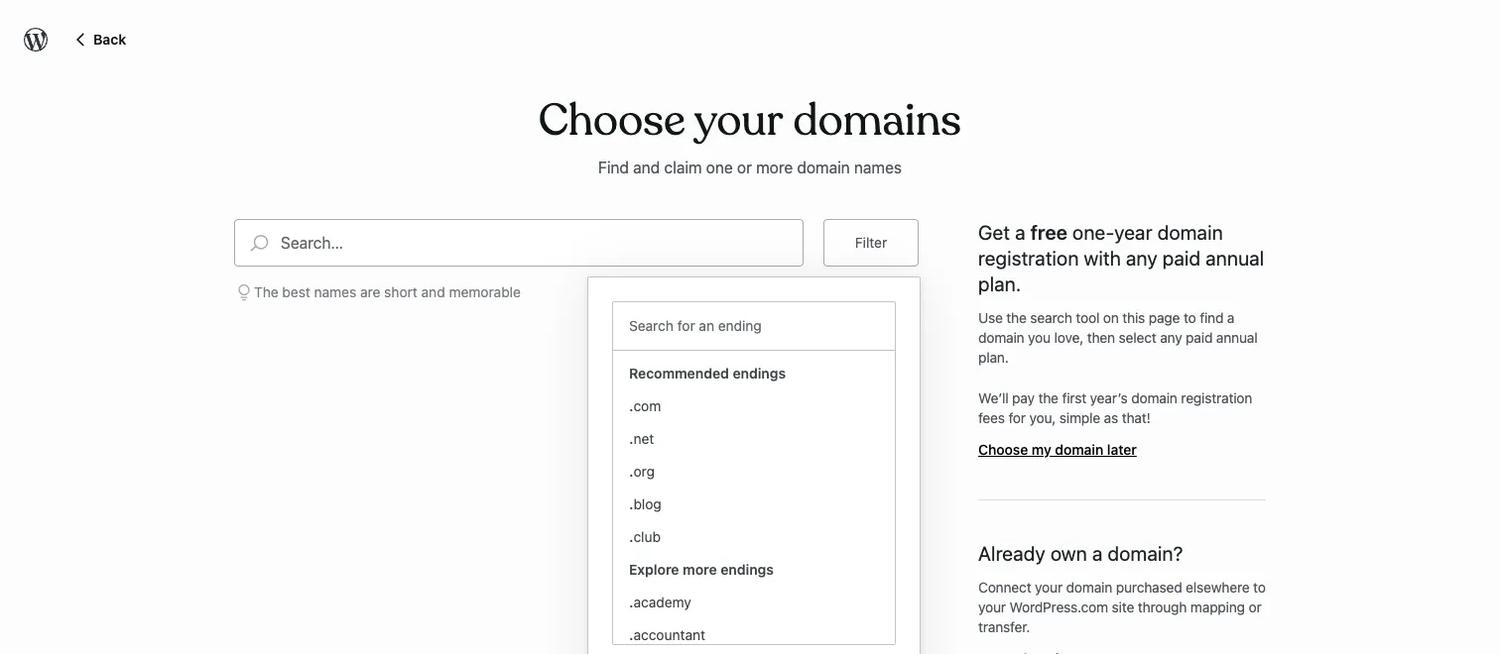 Task type: describe. For each thing, give the bounding box(es) containing it.
more inside choose your domains find and claim one or more domain names
[[756, 158, 793, 177]]

recommended
[[629, 365, 729, 381]]

paid inside use the search tool on this page to find a domain you love, then select any paid annual plan.
[[1186, 330, 1213, 346]]

simple
[[1060, 410, 1100, 426]]

this
[[1122, 310, 1145, 326]]

none text field inside the domain search filters "tooltip"
[[629, 307, 890, 345]]

choose my domain later
[[978, 442, 1137, 458]]

plan. inside one-year domain registration with any paid annual plan.
[[978, 272, 1021, 295]]

you,
[[1029, 410, 1056, 426]]

. for org
[[629, 463, 633, 480]]

. accountant
[[629, 627, 705, 643]]

domain?
[[1108, 542, 1183, 565]]

explore
[[629, 561, 679, 578]]

connect
[[978, 580, 1031, 596]]

or inside connect your domain purchased elsewhere to your wordpress.com site through mapping or transfer.
[[1249, 600, 1262, 616]]

one-
[[1073, 220, 1115, 243]]

domain for my
[[1055, 442, 1104, 458]]

find
[[598, 158, 629, 177]]

1 vertical spatial endings
[[721, 561, 774, 578]]

registration inside one-year domain registration with any paid annual plan.
[[978, 246, 1079, 269]]

the inside we'll pay the first year's domain registration fees for you, simple as that!
[[1038, 390, 1059, 407]]

own
[[1051, 542, 1087, 565]]

claim
[[664, 158, 702, 177]]

0 horizontal spatial a
[[1015, 220, 1026, 243]]

. for net
[[629, 430, 633, 447]]

elsewhere
[[1186, 580, 1250, 596]]

pay
[[1012, 390, 1035, 407]]

already
[[978, 542, 1046, 565]]

registration inside we'll pay the first year's domain registration fees for you, simple as that!
[[1181, 390, 1252, 407]]

page
[[1149, 310, 1180, 326]]

domain search filters tooltip
[[587, 267, 921, 655]]

org
[[633, 463, 655, 480]]

to inside use the search tool on this page to find a domain you love, then select any paid annual plan.
[[1184, 310, 1196, 326]]

free
[[1031, 220, 1068, 243]]

any inside one-year domain registration with any paid annual plan.
[[1126, 246, 1158, 269]]

on
[[1103, 310, 1119, 326]]

get
[[978, 220, 1010, 243]]

one
[[706, 158, 733, 177]]

academy
[[633, 594, 691, 611]]

first
[[1062, 390, 1086, 407]]

. for com
[[629, 398, 633, 414]]

com
[[633, 398, 661, 414]]

the
[[254, 284, 278, 300]]

we'll
[[978, 390, 1009, 407]]

domain inside we'll pay the first year's domain registration fees for you, simple as that!
[[1131, 390, 1178, 407]]

Search for an ending text field
[[629, 314, 876, 338]]

year
[[1114, 220, 1153, 243]]

search
[[1030, 310, 1072, 326]]

memorable
[[449, 284, 521, 300]]

a inside use the search tool on this page to find a domain you love, then select any paid annual plan.
[[1227, 310, 1235, 326]]

. for club
[[629, 529, 633, 545]]

names
[[314, 284, 356, 300]]

through
[[1138, 600, 1187, 616]]

then
[[1087, 330, 1115, 346]]

fees
[[978, 410, 1005, 426]]

select
[[1119, 330, 1157, 346]]

connect your domain purchased elsewhere to your wordpress.com site through mapping or transfer.
[[978, 580, 1266, 636]]

my
[[1032, 442, 1052, 458]]

paid inside one-year domain registration with any paid annual plan.
[[1163, 246, 1201, 269]]

choose your domains find and claim one or more domain names
[[539, 93, 962, 177]]

2 vertical spatial a
[[1092, 542, 1103, 565]]

we'll pay the first year's domain registration fees for you, simple as that!
[[978, 390, 1252, 426]]

are
[[360, 284, 380, 300]]

wordpress.com
[[1010, 600, 1108, 616]]

mapping
[[1191, 600, 1245, 616]]

back
[[93, 31, 126, 48]]

get a free
[[978, 220, 1068, 243]]



Task type: vqa. For each thing, say whether or not it's contained in the screenshot.
"Reader" IMAGE on the left of the page
no



Task type: locate. For each thing, give the bounding box(es) containing it.
1 horizontal spatial more
[[756, 158, 793, 177]]

1 vertical spatial annual
[[1216, 330, 1258, 346]]

recommended endings
[[629, 365, 786, 381]]

0 horizontal spatial choose
[[539, 93, 686, 149]]

later
[[1107, 442, 1137, 458]]

domain inside connect your domain purchased elsewhere to your wordpress.com site through mapping or transfer.
[[1066, 580, 1112, 596]]

plan. up use
[[978, 272, 1021, 295]]

1 vertical spatial more
[[683, 561, 717, 578]]

domain down simple
[[1055, 442, 1104, 458]]

choose for my
[[978, 442, 1028, 458]]

paid
[[1163, 246, 1201, 269], [1186, 330, 1213, 346]]

your
[[1035, 580, 1063, 596], [978, 600, 1006, 616]]

your up transfer.
[[978, 600, 1006, 616]]

1 plan. from the top
[[978, 272, 1021, 295]]

and right short
[[421, 284, 445, 300]]

any down page
[[1160, 330, 1182, 346]]

What would you like your domain name to be? search field
[[281, 220, 803, 266]]

for
[[1009, 410, 1026, 426]]

plan.
[[978, 272, 1021, 295], [978, 350, 1009, 366]]

to left find
[[1184, 310, 1196, 326]]

choose up 'find' in the top of the page
[[539, 93, 686, 149]]

6 . from the top
[[629, 594, 633, 611]]

annual up find
[[1206, 246, 1264, 269]]

None text field
[[629, 307, 890, 345]]

more inside the domain search filters "tooltip"
[[683, 561, 717, 578]]

. club
[[629, 529, 661, 545]]

domain names
[[797, 158, 902, 177]]

to
[[1184, 310, 1196, 326], [1253, 580, 1266, 596]]

registration
[[978, 246, 1079, 269], [1181, 390, 1252, 407]]

1 horizontal spatial your
[[1035, 580, 1063, 596]]

choose
[[539, 93, 686, 149], [978, 442, 1028, 458]]

. down . org
[[629, 496, 633, 512]]

that!
[[1122, 410, 1151, 426]]

. com
[[629, 398, 661, 414]]

0 horizontal spatial more
[[683, 561, 717, 578]]

club
[[633, 529, 661, 545]]

choose inside choose your domains find and claim one or more domain names
[[539, 93, 686, 149]]

0 vertical spatial paid
[[1163, 246, 1201, 269]]

1 vertical spatial the
[[1038, 390, 1059, 407]]

use
[[978, 310, 1003, 326]]

a right get
[[1015, 220, 1026, 243]]

to inside connect your domain purchased elsewhere to your wordpress.com site through mapping or transfer.
[[1253, 580, 1266, 596]]

choose for your domains
[[539, 93, 686, 149]]

the inside use the search tool on this page to find a domain you love, then select any paid annual plan.
[[1006, 310, 1027, 326]]

. up . org
[[629, 430, 633, 447]]

a right find
[[1227, 310, 1235, 326]]

endings
[[733, 365, 786, 381], [721, 561, 774, 578]]

4 . from the top
[[629, 496, 633, 512]]

. academy
[[629, 594, 691, 611]]

and
[[633, 158, 660, 177], [421, 284, 445, 300]]

1 horizontal spatial the
[[1038, 390, 1059, 407]]

.
[[629, 398, 633, 414], [629, 430, 633, 447], [629, 463, 633, 480], [629, 496, 633, 512], [629, 529, 633, 545], [629, 594, 633, 611], [629, 627, 633, 643]]

0 horizontal spatial the
[[1006, 310, 1027, 326]]

plan. inside use the search tool on this page to find a domain you love, then select any paid annual plan.
[[978, 350, 1009, 366]]

0 horizontal spatial to
[[1184, 310, 1196, 326]]

the best names are short and memorable
[[254, 284, 521, 300]]

. up ". net"
[[629, 398, 633, 414]]

endings right explore
[[721, 561, 774, 578]]

best
[[282, 284, 310, 300]]

short
[[384, 284, 418, 300]]

back link
[[71, 27, 126, 51]]

more right one
[[756, 158, 793, 177]]

1 horizontal spatial and
[[633, 158, 660, 177]]

already own a domain?
[[978, 542, 1183, 565]]

1 vertical spatial or
[[1249, 600, 1262, 616]]

a right 'own'
[[1092, 542, 1103, 565]]

tool
[[1076, 310, 1100, 326]]

explore more endings
[[629, 561, 774, 578]]

accountant
[[633, 627, 705, 643]]

1 vertical spatial choose
[[978, 442, 1028, 458]]

1 horizontal spatial registration
[[1181, 390, 1252, 407]]

1 vertical spatial to
[[1253, 580, 1266, 596]]

0 vertical spatial endings
[[733, 365, 786, 381]]

1 horizontal spatial choose
[[978, 442, 1028, 458]]

1 vertical spatial paid
[[1186, 330, 1213, 346]]

the
[[1006, 310, 1027, 326], [1038, 390, 1059, 407]]

0 vertical spatial a
[[1015, 220, 1026, 243]]

0 horizontal spatial or
[[737, 158, 752, 177]]

any down year
[[1126, 246, 1158, 269]]

0 vertical spatial registration
[[978, 246, 1079, 269]]

registration down find
[[1181, 390, 1252, 407]]

0 horizontal spatial and
[[421, 284, 445, 300]]

domain for year
[[1158, 220, 1223, 243]]

choose down "fees"
[[978, 442, 1028, 458]]

year's
[[1090, 390, 1128, 407]]

2 plan. from the top
[[978, 350, 1009, 366]]

0 horizontal spatial your
[[978, 600, 1006, 616]]

filter button
[[824, 219, 919, 267]]

1 vertical spatial and
[[421, 284, 445, 300]]

any
[[1126, 246, 1158, 269], [1160, 330, 1182, 346]]

net
[[633, 430, 654, 447]]

your up wordpress.com
[[1035, 580, 1063, 596]]

domain inside use the search tool on this page to find a domain you love, then select any paid annual plan.
[[978, 330, 1025, 346]]

1 vertical spatial any
[[1160, 330, 1182, 346]]

annual
[[1206, 246, 1264, 269], [1216, 330, 1258, 346]]

to right elsewhere
[[1253, 580, 1266, 596]]

the right use
[[1006, 310, 1027, 326]]

and right 'find' in the top of the page
[[633, 158, 660, 177]]

endings down search for an ending text field
[[733, 365, 786, 381]]

paid down find
[[1186, 330, 1213, 346]]

one-year domain registration with any paid annual plan.
[[978, 220, 1264, 295]]

. down . blog
[[629, 529, 633, 545]]

more right explore
[[683, 561, 717, 578]]

annual inside one-year domain registration with any paid annual plan.
[[1206, 246, 1264, 269]]

0 vertical spatial and
[[633, 158, 660, 177]]

7 . from the top
[[629, 627, 633, 643]]

or right mapping
[[1249, 600, 1262, 616]]

1 . from the top
[[629, 398, 633, 414]]

1 horizontal spatial any
[[1160, 330, 1182, 346]]

. down ". academy"
[[629, 627, 633, 643]]

domain down use
[[978, 330, 1025, 346]]

. down ". net"
[[629, 463, 633, 480]]

. down explore
[[629, 594, 633, 611]]

your domains
[[694, 93, 962, 149]]

1 vertical spatial your
[[978, 600, 1006, 616]]

choose my domain later button
[[978, 442, 1137, 458]]

. for academy
[[629, 594, 633, 611]]

or
[[737, 158, 752, 177], [1249, 600, 1262, 616]]

site
[[1112, 600, 1134, 616]]

domain for your
[[1066, 580, 1112, 596]]

find
[[1200, 310, 1224, 326]]

None search field
[[234, 219, 804, 267]]

use the search tool on this page to find a domain you love, then select any paid annual plan.
[[978, 310, 1258, 366]]

purchased
[[1116, 580, 1182, 596]]

domain right year
[[1158, 220, 1223, 243]]

domain
[[1158, 220, 1223, 243], [978, 330, 1025, 346], [1131, 390, 1178, 407], [1055, 442, 1104, 458], [1066, 580, 1112, 596]]

1 vertical spatial a
[[1227, 310, 1235, 326]]

0 vertical spatial any
[[1126, 246, 1158, 269]]

1 vertical spatial plan.
[[978, 350, 1009, 366]]

domain down already own a domain?
[[1066, 580, 1112, 596]]

as
[[1104, 410, 1118, 426]]

a
[[1015, 220, 1026, 243], [1227, 310, 1235, 326], [1092, 542, 1103, 565]]

you
[[1028, 330, 1051, 346]]

0 vertical spatial choose
[[539, 93, 686, 149]]

plan. down use
[[978, 350, 1009, 366]]

more
[[756, 158, 793, 177], [683, 561, 717, 578]]

paid up page
[[1163, 246, 1201, 269]]

0 vertical spatial more
[[756, 158, 793, 177]]

0 horizontal spatial registration
[[978, 246, 1079, 269]]

0 vertical spatial or
[[737, 158, 752, 177]]

1 horizontal spatial to
[[1253, 580, 1266, 596]]

transfer.
[[978, 619, 1030, 636]]

or right one
[[737, 158, 752, 177]]

. blog
[[629, 496, 662, 512]]

love,
[[1054, 330, 1084, 346]]

1 vertical spatial registration
[[1181, 390, 1252, 407]]

0 vertical spatial to
[[1184, 310, 1196, 326]]

. org
[[629, 463, 655, 480]]

0 vertical spatial the
[[1006, 310, 1027, 326]]

blog
[[633, 496, 662, 512]]

domain inside one-year domain registration with any paid annual plan.
[[1158, 220, 1223, 243]]

2 . from the top
[[629, 430, 633, 447]]

domain up that!
[[1131, 390, 1178, 407]]

0 vertical spatial annual
[[1206, 246, 1264, 269]]

5 . from the top
[[629, 529, 633, 545]]

2 horizontal spatial a
[[1227, 310, 1235, 326]]

1 horizontal spatial or
[[1249, 600, 1262, 616]]

the up 'you,'
[[1038, 390, 1059, 407]]

or inside choose your domains find and claim one or more domain names
[[737, 158, 752, 177]]

3 . from the top
[[629, 463, 633, 480]]

filter
[[855, 234, 887, 251]]

. net
[[629, 430, 654, 447]]

. for accountant
[[629, 627, 633, 643]]

annual inside use the search tool on this page to find a domain you love, then select any paid annual plan.
[[1216, 330, 1258, 346]]

0 vertical spatial your
[[1035, 580, 1063, 596]]

. for blog
[[629, 496, 633, 512]]

registration down "get a free"
[[978, 246, 1079, 269]]

0 vertical spatial plan.
[[978, 272, 1021, 295]]

annual down find
[[1216, 330, 1258, 346]]

0 horizontal spatial any
[[1126, 246, 1158, 269]]

with
[[1084, 246, 1121, 269]]

and inside choose your domains find and claim one or more domain names
[[633, 158, 660, 177]]

1 horizontal spatial a
[[1092, 542, 1103, 565]]

any inside use the search tool on this page to find a domain you love, then select any paid annual plan.
[[1160, 330, 1182, 346]]



